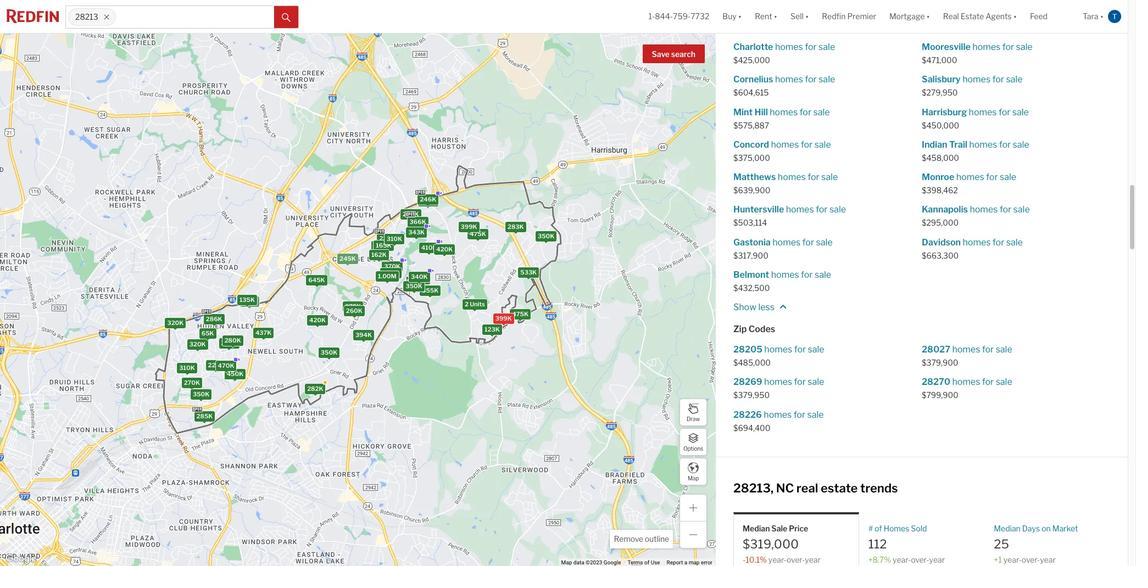 Task type: locate. For each thing, give the bounding box(es) containing it.
for down sell ▾ button
[[805, 42, 817, 52]]

sell ▾ button
[[791, 0, 809, 33]]

for inside monroe homes for sale $398,462
[[986, 172, 998, 182]]

28213
[[75, 12, 98, 22]]

homes inside mooresville homes for sale $471,000
[[973, 42, 1001, 52]]

$639,900
[[734, 186, 771, 195]]

for inside 28226 homes for sale $694,400
[[794, 410, 806, 420]]

0 horizontal spatial 310k
[[179, 365, 195, 372]]

matthews homes for sale $639,900
[[734, 172, 838, 195]]

sale inside 28270 homes for sale $799,900
[[996, 377, 1013, 388]]

▾ for buy ▾
[[738, 12, 742, 21]]

320k
[[167, 319, 183, 327], [189, 341, 206, 349]]

for inside the salisbury homes for sale $279,950
[[993, 74, 1004, 85]]

over-
[[787, 556, 805, 565], [911, 556, 929, 565], [1022, 556, 1040, 565]]

2 year- from the left
[[893, 556, 911, 565]]

1 year- from the left
[[769, 556, 787, 565]]

sale inside kannapolis homes for sale $295,000
[[1014, 205, 1030, 215]]

▾ right mortgage
[[927, 12, 930, 21]]

homes up $379,900
[[952, 345, 980, 355]]

homes down 28205 homes for sale $485,000
[[764, 377, 792, 388]]

for down the cornelius homes for sale $604,615
[[800, 107, 812, 117]]

homes for mooresville
[[973, 42, 1001, 52]]

$319,000
[[743, 537, 799, 552]]

▾ right tara
[[1100, 12, 1104, 21]]

terms
[[628, 560, 643, 566]]

for for mooresville
[[1003, 42, 1014, 52]]

homes down monroe homes for sale $398,462
[[970, 205, 998, 215]]

sale for 28226
[[807, 410, 824, 420]]

3 year- from the left
[[1004, 556, 1022, 565]]

save search button
[[643, 45, 705, 63]]

▾ right buy
[[738, 12, 742, 21]]

homes
[[884, 524, 910, 533]]

1 vertical spatial 475k
[[512, 310, 528, 318]]

sale for gastonia
[[816, 237, 833, 248]]

▾ right sell
[[805, 12, 809, 21]]

370k
[[384, 262, 400, 270]]

rent ▾ button
[[748, 0, 784, 33]]

cornelius
[[734, 74, 773, 85]]

homes down the mint hill homes for sale $575,887
[[771, 140, 799, 150]]

median up 25
[[994, 524, 1021, 533]]

homes inside 28205 homes for sale $485,000
[[765, 345, 793, 355]]

sale inside the matthews homes for sale $639,900
[[822, 172, 838, 182]]

1 over- from the left
[[787, 556, 805, 565]]

28270 homes for sale $799,900
[[922, 377, 1013, 400]]

for inside gastonia homes for sale $317,900
[[803, 237, 814, 248]]

charlotte
[[734, 42, 773, 52]]

1 median from the left
[[743, 524, 770, 533]]

sale inside indian trail homes for sale $458,000
[[1013, 140, 1030, 150]]

sale inside 28269 homes for sale $379,950
[[808, 377, 824, 388]]

monroe
[[922, 172, 955, 182]]

median for 25
[[994, 524, 1021, 533]]

remove 28213 image
[[103, 14, 110, 20]]

homes inside the cornelius homes for sale $604,615
[[775, 74, 803, 85]]

map left data
[[561, 560, 572, 566]]

of for # of homes sold 112 +8.7% year-over-year
[[875, 524, 882, 533]]

outline
[[645, 535, 669, 544]]

redfin premier
[[822, 12, 876, 21]]

355k
[[422, 287, 438, 294]]

for inside 28205 homes for sale $485,000
[[794, 345, 806, 355]]

homes inside 28270 homes for sale $799,900
[[952, 377, 980, 388]]

for down harrisburg homes for sale $450,000
[[999, 140, 1011, 150]]

homes inside the mint hill homes for sale $575,887
[[770, 107, 798, 117]]

for inside concord homes for sale $375,000
[[801, 140, 813, 150]]

for down agents
[[1003, 42, 1014, 52]]

399k left 283k
[[460, 223, 477, 231]]

davidson
[[922, 237, 961, 248]]

1 ▾ from the left
[[738, 12, 742, 21]]

3 ▾ from the left
[[805, 12, 809, 21]]

homes for gastonia
[[773, 237, 801, 248]]

error
[[701, 560, 713, 566]]

zip codes heading
[[734, 324, 1111, 336]]

for down mooresville homes for sale $471,000
[[993, 74, 1004, 85]]

homes inside 28226 homes for sale $694,400
[[764, 410, 792, 420]]

over- down sold
[[911, 556, 929, 565]]

1 vertical spatial of
[[645, 560, 650, 566]]

draw button
[[680, 399, 707, 426]]

0 horizontal spatial 475k
[[470, 230, 486, 238]]

$663,300
[[922, 251, 959, 260]]

sale inside huntersville homes for sale $503,114
[[830, 205, 846, 215]]

sale for kannapolis
[[1014, 205, 1030, 215]]

320k left 286k
[[167, 319, 183, 327]]

©2023
[[586, 560, 602, 566]]

260k
[[346, 307, 362, 315]]

median up $319,000
[[743, 524, 770, 533]]

for down indian trail homes for sale $458,000
[[986, 172, 998, 182]]

1 horizontal spatial year
[[929, 556, 945, 565]]

3 450k from the left
[[226, 371, 243, 379]]

options button
[[680, 429, 707, 456]]

median
[[743, 524, 770, 533], [994, 524, 1021, 533]]

sale for salisbury
[[1006, 74, 1023, 85]]

343k
[[408, 229, 425, 236]]

sale inside 28205 homes for sale $485,000
[[808, 345, 825, 355]]

homes inside 28027 homes for sale $379,900
[[952, 345, 980, 355]]

homes down 'codes'
[[765, 345, 793, 355]]

475k down 533k
[[512, 310, 528, 318]]

for inside harrisburg homes for sale $450,000
[[999, 107, 1011, 117]]

for for kannapolis
[[1000, 205, 1012, 215]]

year inside median sale price $319,000 -10.1% year-over-year
[[805, 556, 821, 565]]

for up 28270 homes for sale $799,900
[[982, 345, 994, 355]]

homes for monroe
[[957, 172, 984, 182]]

2 horizontal spatial over-
[[1022, 556, 1040, 565]]

a
[[685, 560, 688, 566]]

for down 28269 homes for sale $379,950
[[794, 410, 806, 420]]

real
[[797, 481, 818, 496]]

search
[[671, 49, 696, 59]]

2 median from the left
[[994, 524, 1021, 533]]

map down options
[[688, 475, 699, 482]]

$450,000
[[922, 121, 960, 130]]

homes down huntersville homes for sale $503,114
[[773, 237, 801, 248]]

112
[[869, 537, 887, 552]]

belmont homes for sale $432,500
[[734, 270, 831, 293]]

$375,000
[[734, 153, 770, 163]]

for inside the cornelius homes for sale $604,615
[[805, 74, 817, 85]]

6 ▾ from the left
[[1100, 12, 1104, 21]]

gastonia
[[734, 237, 771, 248]]

295k
[[402, 211, 419, 218]]

sale inside mooresville homes for sale $471,000
[[1016, 42, 1033, 52]]

homes down the matthews homes for sale $639,900
[[786, 205, 814, 215]]

sale inside 28226 homes for sale $694,400
[[807, 410, 824, 420]]

market
[[1053, 524, 1078, 533]]

for down kannapolis homes for sale $295,000
[[993, 237, 1005, 248]]

monroe homes for sale $398,462
[[922, 172, 1017, 195]]

0 vertical spatial map
[[688, 475, 699, 482]]

0 horizontal spatial 420k
[[309, 316, 326, 324]]

1 vertical spatial 320k
[[189, 341, 206, 349]]

median inside median days on market 25 +1 year-over-year
[[994, 524, 1021, 533]]

sale inside harrisburg homes for sale $450,000
[[1013, 107, 1029, 117]]

for inside huntersville homes for sale $503,114
[[816, 205, 828, 215]]

over- inside median sale price $319,000 -10.1% year-over-year
[[787, 556, 805, 565]]

1 horizontal spatial 399k
[[495, 315, 512, 323]]

over- for 25
[[1022, 556, 1040, 565]]

1 vertical spatial 399k
[[495, 315, 512, 323]]

homes inside charlotte homes for sale $425,000
[[775, 42, 803, 52]]

for inside mooresville homes for sale $471,000
[[1003, 42, 1014, 52]]

for down the salisbury homes for sale $279,950
[[999, 107, 1011, 117]]

for inside the matthews homes for sale $639,900
[[808, 172, 820, 182]]

homes inside huntersville homes for sale $503,114
[[786, 205, 814, 215]]

for for charlotte
[[805, 42, 817, 52]]

kannapolis homes for sale $295,000
[[922, 205, 1030, 228]]

1 horizontal spatial 320k
[[189, 341, 206, 349]]

estate
[[961, 12, 984, 21]]

mortgage ▾ button
[[883, 0, 937, 33]]

homes right hill in the right top of the page
[[770, 107, 798, 117]]

$279,950
[[922, 88, 958, 97]]

homes down mooresville homes for sale $471,000
[[963, 74, 991, 85]]

for inside 28027 homes for sale $379,900
[[982, 345, 994, 355]]

1 horizontal spatial 310k
[[386, 235, 402, 243]]

$295,000
[[922, 218, 959, 228]]

over- down $319,000
[[787, 556, 805, 565]]

7732
[[691, 12, 710, 21]]

google image
[[3, 552, 39, 567]]

310k up 270k
[[179, 365, 195, 372]]

year- down $319,000
[[769, 556, 787, 565]]

▾ right agents
[[1014, 12, 1017, 21]]

report
[[667, 560, 683, 566]]

sale inside concord homes for sale $375,000
[[815, 140, 831, 150]]

of right #
[[875, 524, 882, 533]]

buy
[[723, 12, 737, 21]]

year for $319,000
[[805, 556, 821, 565]]

1 horizontal spatial over-
[[911, 556, 929, 565]]

over- for $319,000
[[787, 556, 805, 565]]

0 horizontal spatial median
[[743, 524, 770, 533]]

0 vertical spatial 420k
[[436, 246, 453, 253]]

0 horizontal spatial year-
[[769, 556, 787, 565]]

-
[[743, 556, 746, 565]]

homes for 28270
[[952, 377, 980, 388]]

sale inside gastonia homes for sale $317,900
[[816, 237, 833, 248]]

310k
[[386, 235, 402, 243], [179, 365, 195, 372]]

320k down 65k
[[189, 341, 206, 349]]

homes inside the salisbury homes for sale $279,950
[[963, 74, 991, 85]]

sale inside the cornelius homes for sale $604,615
[[819, 74, 835, 85]]

homes down 28269 homes for sale $379,950
[[764, 410, 792, 420]]

2 horizontal spatial year
[[1040, 556, 1056, 565]]

homes down real estate agents ▾ link
[[973, 42, 1001, 52]]

for inside 28270 homes for sale $799,900
[[982, 377, 994, 388]]

28269 homes for sale $379,950
[[734, 377, 824, 400]]

1 vertical spatial map
[[561, 560, 572, 566]]

for inside belmont homes for sale $432,500
[[801, 270, 813, 280]]

homes inside davidson homes for sale $663,300
[[963, 237, 991, 248]]

for for 28226
[[794, 410, 806, 420]]

tara ▾
[[1083, 12, 1104, 21]]

4 ▾ from the left
[[927, 12, 930, 21]]

for down the mint hill homes for sale $575,887
[[801, 140, 813, 150]]

0 vertical spatial of
[[875, 524, 882, 533]]

1 horizontal spatial median
[[994, 524, 1021, 533]]

homes inside 28269 homes for sale $379,950
[[764, 377, 792, 388]]

homes down gastonia homes for sale $317,900
[[771, 270, 799, 280]]

1 horizontal spatial year-
[[893, 556, 911, 565]]

year- right "+8.7%"
[[893, 556, 911, 565]]

sale inside the salisbury homes for sale $279,950
[[1006, 74, 1023, 85]]

median inside median sale price $319,000 -10.1% year-over-year
[[743, 524, 770, 533]]

0 horizontal spatial of
[[645, 560, 650, 566]]

year- right +1
[[1004, 556, 1022, 565]]

2 over- from the left
[[911, 556, 929, 565]]

map inside button
[[688, 475, 699, 482]]

sale inside belmont homes for sale $432,500
[[815, 270, 831, 280]]

homes down indian trail homes for sale $458,000
[[957, 172, 984, 182]]

cities heading
[[734, 21, 1111, 33]]

$379,900
[[922, 358, 959, 368]]

sale for charlotte
[[819, 42, 835, 52]]

sale inside monroe homes for sale $398,462
[[1000, 172, 1017, 182]]

844-
[[655, 12, 673, 21]]

homes down the salisbury homes for sale $279,950
[[969, 107, 997, 117]]

over- down days
[[1022, 556, 1040, 565]]

sale for belmont
[[815, 270, 831, 280]]

year inside # of homes sold 112 +8.7% year-over-year
[[929, 556, 945, 565]]

homes inside monroe homes for sale $398,462
[[957, 172, 984, 182]]

2 horizontal spatial year-
[[1004, 556, 1022, 565]]

437k
[[255, 329, 271, 337]]

for inside charlotte homes for sale $425,000
[[805, 42, 817, 52]]

year- for $319,000
[[769, 556, 787, 565]]

year- inside median days on market 25 +1 year-over-year
[[1004, 556, 1022, 565]]

year- for 25
[[1004, 556, 1022, 565]]

285k
[[196, 413, 213, 421]]

for for davidson
[[993, 237, 1005, 248]]

▾ right the rent
[[774, 12, 778, 21]]

for up 28269 homes for sale $379,950
[[794, 345, 806, 355]]

for inside the mint hill homes for sale $575,887
[[800, 107, 812, 117]]

28270
[[922, 377, 951, 388]]

year inside median days on market 25 +1 year-over-year
[[1040, 556, 1056, 565]]

map for map
[[688, 475, 699, 482]]

1 horizontal spatial map
[[688, 475, 699, 482]]

for for 28205
[[794, 345, 806, 355]]

rent ▾
[[755, 12, 778, 21]]

davidson homes for sale $663,300
[[922, 237, 1023, 260]]

days
[[1022, 524, 1040, 533]]

▾ for rent ▾
[[774, 12, 778, 21]]

0 horizontal spatial map
[[561, 560, 572, 566]]

for down huntersville homes for sale $503,114
[[803, 237, 814, 248]]

homes inside belmont homes for sale $432,500
[[771, 270, 799, 280]]

450k
[[226, 371, 243, 378], [225, 371, 242, 378], [226, 371, 243, 379]]

0 horizontal spatial over-
[[787, 556, 805, 565]]

for inside davidson homes for sale $663,300
[[993, 237, 1005, 248]]

of inside # of homes sold 112 +8.7% year-over-year
[[875, 524, 882, 533]]

sale for 28269
[[808, 377, 824, 388]]

310k up "162k"
[[386, 235, 402, 243]]

0 horizontal spatial year
[[805, 556, 821, 565]]

homes inside kannapolis homes for sale $295,000
[[970, 205, 998, 215]]

over- inside median days on market 25 +1 year-over-year
[[1022, 556, 1040, 565]]

for down concord homes for sale $375,000 on the top of the page
[[808, 172, 820, 182]]

of for terms of use
[[645, 560, 650, 566]]

1 horizontal spatial of
[[875, 524, 882, 533]]

0 horizontal spatial 320k
[[167, 319, 183, 327]]

homes inside concord homes for sale $375,000
[[771, 140, 799, 150]]

365k
[[411, 276, 428, 283]]

1.00m
[[378, 272, 396, 280]]

399k up 123k
[[495, 315, 512, 323]]

redfin premier button
[[816, 0, 883, 33]]

data
[[574, 560, 584, 566]]

remove outline button
[[610, 530, 673, 549]]

year for market
[[1040, 556, 1056, 565]]

28027 homes for sale $379,900
[[922, 345, 1013, 368]]

homes for belmont
[[771, 270, 799, 280]]

terms of use link
[[628, 560, 660, 566]]

homes for salisbury
[[963, 74, 991, 85]]

over- inside # of homes sold 112 +8.7% year-over-year
[[911, 556, 929, 565]]

for for 28270
[[982, 377, 994, 388]]

1 horizontal spatial 420k
[[436, 246, 453, 253]]

sale inside davidson homes for sale $663,300
[[1007, 237, 1023, 248]]

for
[[805, 42, 817, 52], [1003, 42, 1014, 52], [805, 74, 817, 85], [993, 74, 1004, 85], [800, 107, 812, 117], [999, 107, 1011, 117], [801, 140, 813, 150], [999, 140, 1011, 150], [808, 172, 820, 182], [986, 172, 998, 182], [816, 205, 828, 215], [1000, 205, 1012, 215], [803, 237, 814, 248], [993, 237, 1005, 248], [801, 270, 813, 280], [794, 345, 806, 355], [982, 345, 994, 355], [794, 377, 806, 388], [982, 377, 994, 388], [794, 410, 806, 420]]

280k
[[224, 337, 241, 344]]

1 450k from the left
[[226, 371, 243, 378]]

for inside kannapolis homes for sale $295,000
[[1000, 205, 1012, 215]]

sale inside charlotte homes for sale $425,000
[[819, 42, 835, 52]]

homes inside gastonia homes for sale $317,900
[[773, 237, 801, 248]]

sale for concord
[[815, 140, 831, 150]]

375k
[[345, 303, 361, 311]]

3 over- from the left
[[1022, 556, 1040, 565]]

sold
[[911, 524, 927, 533]]

▾
[[738, 12, 742, 21], [774, 12, 778, 21], [805, 12, 809, 21], [927, 12, 930, 21], [1014, 12, 1017, 21], [1100, 12, 1104, 21]]

for down 28027 homes for sale $379,900
[[982, 377, 994, 388]]

sale inside 28027 homes for sale $379,900
[[996, 345, 1013, 355]]

1-844-759-7732
[[649, 12, 710, 21]]

for inside 28269 homes for sale $379,950
[[794, 377, 806, 388]]

year- inside median sale price $319,000 -10.1% year-over-year
[[769, 556, 787, 565]]

1 year from the left
[[805, 556, 821, 565]]

1 vertical spatial 310k
[[179, 365, 195, 372]]

show l ess
[[734, 302, 777, 313]]

3 year from the left
[[1040, 556, 1056, 565]]

homes down sell
[[775, 42, 803, 52]]

year-
[[769, 556, 787, 565], [893, 556, 911, 565], [1004, 556, 1022, 565]]

283k
[[507, 223, 524, 231]]

for inside indian trail homes for sale $458,000
[[999, 140, 1011, 150]]

246k
[[420, 196, 436, 203]]

2 year from the left
[[929, 556, 945, 565]]

for down charlotte homes for sale $425,000
[[805, 74, 817, 85]]

year
[[805, 556, 821, 565], [929, 556, 945, 565], [1040, 556, 1056, 565]]

475k left 283k
[[470, 230, 486, 238]]

10.1%
[[746, 556, 767, 565]]

real estate agents ▾ link
[[943, 0, 1017, 33]]

homes down kannapolis homes for sale $295,000
[[963, 237, 991, 248]]

for down 28205 homes for sale $485,000
[[794, 377, 806, 388]]

for down the matthews homes for sale $639,900
[[816, 205, 828, 215]]

median for $319,000
[[743, 524, 770, 533]]

None search field
[[116, 6, 274, 28]]

268k
[[420, 197, 436, 205]]

homes inside the matthews homes for sale $639,900
[[778, 172, 806, 182]]

410k
[[421, 244, 437, 252]]

estate
[[821, 481, 858, 496]]

homes down charlotte homes for sale $425,000
[[775, 74, 803, 85]]

sale for harrisburg
[[1013, 107, 1029, 117]]

of left use
[[645, 560, 650, 566]]

282k
[[307, 385, 323, 393]]

mortgage ▾
[[890, 12, 930, 21]]

homes inside harrisburg homes for sale $450,000
[[969, 107, 997, 117]]

homes right trail
[[969, 140, 997, 150]]

homes down 28027 homes for sale $379,900
[[952, 377, 980, 388]]

for down gastonia homes for sale $317,900
[[801, 270, 813, 280]]

homes down concord homes for sale $375,000 on the top of the page
[[778, 172, 806, 182]]

for for gastonia
[[803, 237, 814, 248]]

agents
[[986, 12, 1012, 21]]

year- inside # of homes sold 112 +8.7% year-over-year
[[893, 556, 911, 565]]

0 horizontal spatial 399k
[[460, 223, 477, 231]]

for down monroe homes for sale $398,462
[[1000, 205, 1012, 215]]

2 ▾ from the left
[[774, 12, 778, 21]]



Task type: vqa. For each thing, say whether or not it's contained in the screenshot.


Task type: describe. For each thing, give the bounding box(es) containing it.
homes for davidson
[[963, 237, 991, 248]]

user photo image
[[1108, 10, 1122, 23]]

hill
[[755, 107, 768, 117]]

rent ▾ button
[[755, 0, 778, 33]]

trail
[[949, 140, 968, 150]]

for for harrisburg
[[999, 107, 1011, 117]]

sale for 28027
[[996, 345, 1013, 355]]

l
[[759, 302, 761, 313]]

394k
[[355, 331, 372, 339]]

# of homes sold 112 +8.7% year-over-year
[[869, 524, 945, 565]]

sale for monroe
[[1000, 172, 1017, 182]]

nc
[[776, 481, 794, 496]]

homes for cornelius
[[775, 74, 803, 85]]

sell ▾ button
[[784, 0, 816, 33]]

sale for cornelius
[[819, 74, 835, 85]]

homes for matthews
[[778, 172, 806, 182]]

premier
[[848, 12, 876, 21]]

533k
[[520, 269, 537, 276]]

$317,900
[[734, 251, 769, 260]]

25
[[994, 537, 1009, 552]]

homes for charlotte
[[775, 42, 803, 52]]

homes for 28205
[[765, 345, 793, 355]]

$503,114
[[734, 218, 767, 228]]

$398,462
[[922, 186, 958, 195]]

+8.7%
[[869, 556, 891, 565]]

270k
[[184, 379, 200, 387]]

800k
[[382, 269, 399, 277]]

harrisburg homes for sale $450,000
[[922, 107, 1029, 130]]

5 ▾ from the left
[[1014, 12, 1017, 21]]

homes for huntersville
[[786, 205, 814, 215]]

160k
[[373, 243, 389, 250]]

homes for kannapolis
[[970, 205, 998, 215]]

28205 homes for sale $485,000
[[734, 345, 825, 368]]

median sale price $319,000 -10.1% year-over-year
[[743, 524, 821, 565]]

+1
[[994, 556, 1002, 565]]

sale inside the mint hill homes for sale $575,887
[[814, 107, 830, 117]]

1 horizontal spatial 475k
[[512, 310, 528, 318]]

0 vertical spatial 399k
[[460, 223, 477, 231]]

zip codes
[[734, 324, 775, 335]]

2 450k from the left
[[225, 371, 242, 378]]

for for belmont
[[801, 270, 813, 280]]

map button
[[680, 458, 707, 486]]

▾ for mortgage ▾
[[927, 12, 930, 21]]

draw
[[687, 416, 700, 422]]

use
[[651, 560, 660, 566]]

for for cornelius
[[805, 74, 817, 85]]

470k
[[218, 362, 234, 370]]

map for map data ©2023 google
[[561, 560, 572, 566]]

salisbury homes for sale $279,950
[[922, 74, 1023, 97]]

year for sold
[[929, 556, 945, 565]]

salisbury
[[922, 74, 961, 85]]

huntersville homes for sale $503,114
[[734, 205, 846, 228]]

real estate agents ▾ button
[[937, 0, 1024, 33]]

homes inside indian trail homes for sale $458,000
[[969, 140, 997, 150]]

1 vertical spatial 420k
[[309, 316, 326, 324]]

$458,000
[[922, 153, 959, 163]]

sale for 28270
[[996, 377, 1013, 388]]

map region
[[0, 0, 802, 567]]

645k
[[308, 276, 325, 284]]

homes for 28226
[[764, 410, 792, 420]]

$379,950
[[734, 391, 770, 400]]

sale
[[772, 524, 788, 533]]

year- for 112
[[893, 556, 911, 565]]

indian trail homes for sale $458,000
[[922, 140, 1030, 163]]

real
[[943, 12, 959, 21]]

0 vertical spatial 475k
[[470, 230, 486, 238]]

huntersville
[[734, 205, 784, 215]]

homes for 28269
[[764, 377, 792, 388]]

submit search image
[[282, 13, 291, 22]]

28027
[[922, 345, 951, 355]]

buy ▾ button
[[716, 0, 748, 33]]

for for 28269
[[794, 377, 806, 388]]

759-
[[673, 12, 691, 21]]

0 vertical spatial 310k
[[386, 235, 402, 243]]

for for concord
[[801, 140, 813, 150]]

homes for harrisburg
[[969, 107, 997, 117]]

for for salisbury
[[993, 74, 1004, 85]]

map
[[689, 560, 700, 566]]

mooresville homes for sale $471,000
[[922, 42, 1033, 65]]

2
[[465, 301, 468, 308]]

mortgage ▾ button
[[890, 0, 930, 33]]

homes for concord
[[771, 140, 799, 150]]

28226
[[734, 410, 762, 420]]

sell
[[791, 12, 804, 21]]

mooresville
[[922, 42, 971, 52]]

135k
[[239, 296, 255, 304]]

charlotte homes for sale $425,000
[[734, 42, 835, 65]]

ess
[[761, 302, 775, 313]]

for for huntersville
[[816, 205, 828, 215]]

for for matthews
[[808, 172, 820, 182]]

report a map error
[[667, 560, 713, 566]]

for for 28027
[[982, 345, 994, 355]]

1-
[[649, 12, 655, 21]]

report a map error link
[[667, 560, 713, 566]]

$485,000
[[734, 358, 771, 368]]

▾ for tara ▾
[[1100, 12, 1104, 21]]

0 vertical spatial 320k
[[167, 319, 183, 327]]

$604,615
[[734, 88, 769, 97]]

▾ for sell ▾
[[805, 12, 809, 21]]

sale for huntersville
[[830, 205, 846, 215]]

229k
[[208, 362, 224, 369]]

rent
[[755, 12, 772, 21]]

for for monroe
[[986, 172, 998, 182]]

sale for matthews
[[822, 172, 838, 182]]

sale for 28205
[[808, 345, 825, 355]]

terms of use
[[628, 560, 660, 566]]

buy ▾ button
[[723, 0, 742, 33]]

245k
[[339, 255, 356, 263]]

gastonia homes for sale $317,900
[[734, 237, 833, 260]]

sale for mooresville
[[1016, 42, 1033, 52]]

over- for 112
[[911, 556, 929, 565]]

28205
[[734, 345, 763, 355]]

sale for davidson
[[1007, 237, 1023, 248]]

cities
[[734, 21, 758, 32]]

tara
[[1083, 12, 1099, 21]]

340k
[[411, 273, 428, 281]]

123k
[[484, 326, 500, 334]]

homes for 28027
[[952, 345, 980, 355]]

real estate agents ▾
[[943, 12, 1017, 21]]

115k
[[242, 298, 257, 306]]

concord
[[734, 140, 769, 150]]

concord homes for sale $375,000
[[734, 140, 831, 163]]

mint
[[734, 107, 753, 117]]

remove
[[614, 535, 643, 544]]



